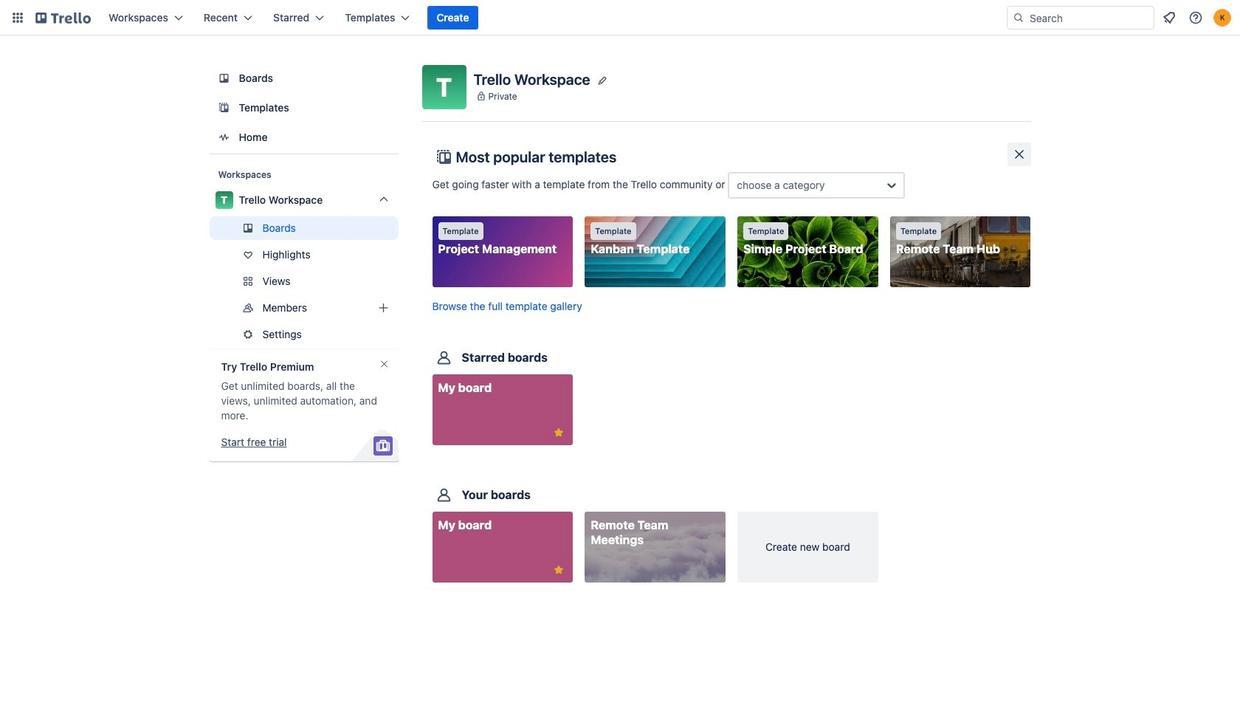 Task type: vqa. For each thing, say whether or not it's contained in the screenshot.
OPEN INFORMATION MENU icon
yes



Task type: describe. For each thing, give the bounding box(es) containing it.
add image
[[375, 299, 392, 317]]

board image
[[215, 69, 233, 87]]

back to home image
[[35, 6, 91, 30]]

home image
[[215, 128, 233, 146]]

search image
[[1013, 12, 1025, 24]]

Search field
[[1025, 7, 1154, 29]]

click to unstar this board. it will be removed from your starred list. image
[[552, 564, 566, 577]]

0 notifications image
[[1161, 9, 1179, 27]]

template board image
[[215, 99, 233, 117]]



Task type: locate. For each thing, give the bounding box(es) containing it.
open information menu image
[[1189, 10, 1204, 25]]

primary element
[[0, 0, 1241, 35]]

switch to… image
[[10, 10, 25, 25]]

click to unstar this board. it will be removed from your starred list. image
[[552, 426, 566, 440]]

kendallparks02 (kendallparks02) image
[[1214, 9, 1232, 27]]



